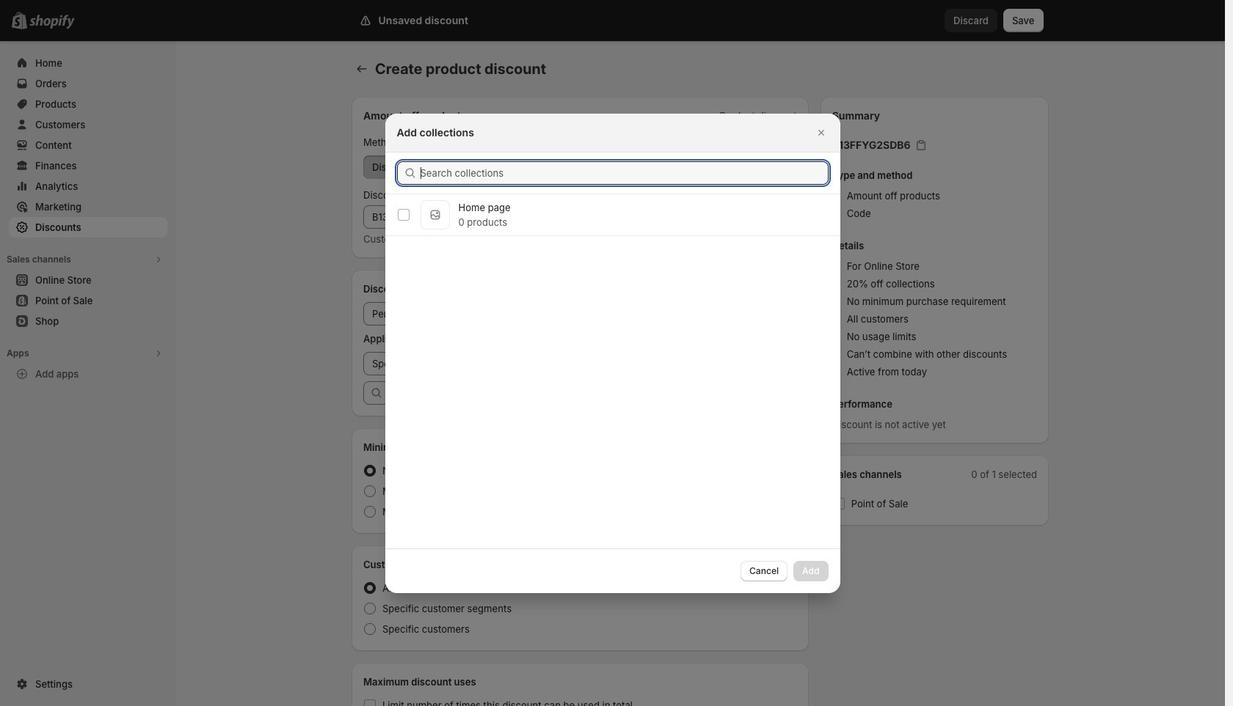 Task type: vqa. For each thing, say whether or not it's contained in the screenshot.
Shopify image
yes



Task type: describe. For each thing, give the bounding box(es) containing it.
Search collections text field
[[420, 161, 828, 185]]

shopify image
[[32, 15, 78, 29]]



Task type: locate. For each thing, give the bounding box(es) containing it.
dialog
[[0, 113, 1225, 593]]



